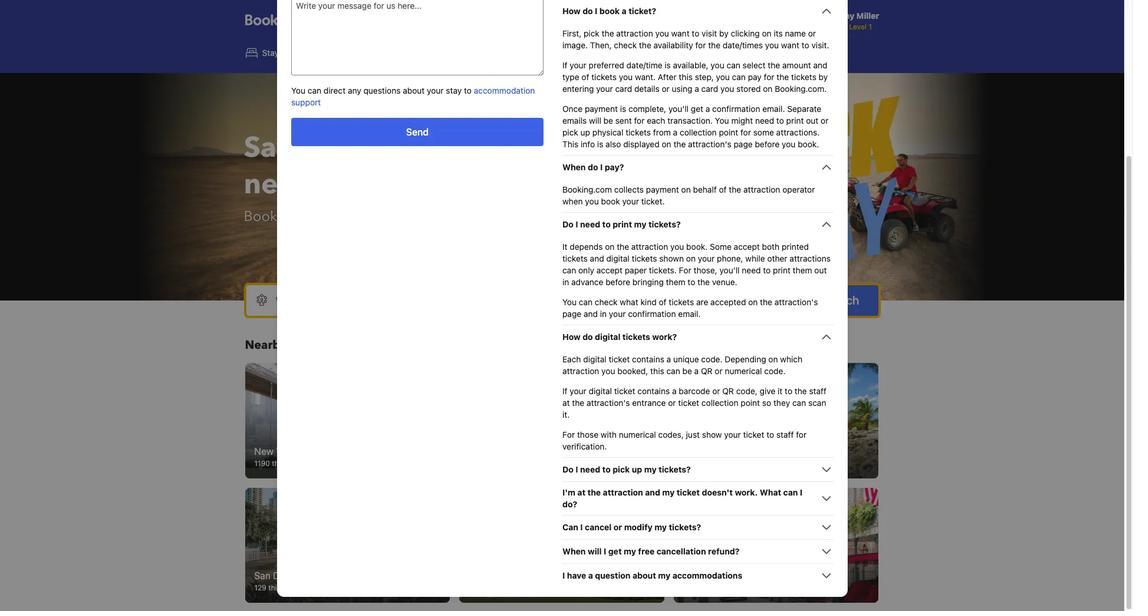 Task type: describe. For each thing, give the bounding box(es) containing it.
this inside each digital ticket contains a unique code. depending on which attraction you booked, this can be a qr or numerical code.
[[650, 366, 664, 376]]

how do digital tickets work? button
[[562, 330, 834, 344]]

can
[[562, 523, 578, 533]]

entering
[[562, 84, 594, 94]]

get inside when will i get my free cancellation refund? dropdown button
[[608, 547, 622, 557]]

or inside once payment is complete, you'll get a confirmation email. separate emails will be sent for each transaction. you might need to print out or pick up physical tickets from a collection point for some attractions. this info is also displayed on the attraction's page before you book.
[[821, 116, 829, 126]]

attraction inside it depends on the attraction you book. some accept both printed tickets and digital tickets shown on your phone, while other attractions can only accept paper tickets. for those, you'll need to print them out in advance before bringing them to the venue.
[[631, 242, 668, 252]]

visit
[[702, 28, 717, 38]]

those,
[[694, 265, 717, 275]]

attraction inside each digital ticket contains a unique code. depending on which attraction you booked, this can be a qr or numerical code.
[[562, 366, 599, 376]]

ticket down booked,
[[614, 386, 635, 396]]

date/time
[[626, 60, 662, 70]]

email. inside once payment is complete, you'll get a confirmation email. separate emails will be sent for each transaction. you might need to print out or pick up physical tickets from a collection point for some attractions. this info is also displayed on the attraction's page before you book.
[[763, 104, 785, 114]]

i right can
[[580, 523, 583, 533]]

or inside dropdown button
[[614, 523, 622, 533]]

do for do i need to pick up my tickets?
[[562, 465, 574, 475]]

if your preferred date/time is available, you can select the amount and type of tickets you want. after this step, you can pay for the tickets by entering your card details or using a card you stored on booking.com.
[[562, 60, 828, 94]]

1 vertical spatial code.
[[764, 366, 786, 376]]

be inside once payment is complete, you'll get a confirmation email. separate emails will be sent for each transaction. you might need to print out or pick up physical tickets from a collection point for some attractions. this info is also displayed on the attraction's page before you book.
[[604, 116, 613, 126]]

emails
[[562, 116, 587, 126]]

unique
[[673, 354, 699, 365]]

pick inside first, pick the attraction you want to visit by clicking on its name or image. then, check the availability for the date/times you want to visit.
[[584, 28, 600, 38]]

my left free
[[624, 547, 636, 557]]

this
[[562, 139, 579, 149]]

about inside i have a question about my accommodations dropdown button
[[633, 571, 656, 581]]

availability
[[654, 40, 693, 50]]

book inside dropdown button
[[600, 6, 620, 16]]

attraction's inside you can check what kind of tickets are accepted on the attraction's page and in your confirmation email.
[[775, 297, 818, 307]]

do left the pay?
[[588, 162, 598, 172]]

can i cancel or modify my tickets? button
[[562, 521, 834, 535]]

collects
[[614, 185, 644, 195]]

it
[[778, 386, 783, 396]]

also
[[606, 139, 621, 149]]

info
[[581, 139, 595, 149]]

so
[[762, 398, 771, 408]]

tickets up booking.com.
[[791, 72, 817, 82]]

to up doesn't
[[719, 459, 725, 468]]

how do digital tickets work? element
[[562, 344, 834, 453]]

can inside i'm at the attraction and my ticket doesn't work. what can i do?
[[783, 488, 798, 498]]

when will i get my free cancellation refund?
[[562, 547, 740, 557]]

print inside it depends on the attraction you book. some accept both printed tickets and digital tickets shown on your phone, while other attractions can only accept paper tickets. for those, you'll need to print them out in advance before bringing them to the venue.
[[773, 265, 791, 275]]

pick inside dropdown button
[[613, 465, 630, 475]]

0 vertical spatial want
[[671, 28, 690, 38]]

to right stay
[[464, 86, 472, 96]]

new orleans link
[[674, 488, 879, 604]]

of for on
[[659, 297, 667, 307]]

numerical inside each digital ticket contains a unique code. depending on which attraction you booked, this can be a qr or numerical code.
[[725, 366, 762, 376]]

then,
[[590, 40, 612, 50]]

the up date/time
[[639, 40, 651, 50]]

each digital ticket contains a unique code. depending on which attraction you booked, this can be a qr or numerical code.
[[562, 354, 803, 376]]

tickets down 'preferred'
[[591, 72, 617, 82]]

need inside dropdown button
[[580, 219, 600, 229]]

to inside 'for those with numerical codes, just show your ticket to staff for verification.'
[[767, 430, 774, 440]]

on inside booking.com collects payment on behalf of the attraction operator when you book your ticket.
[[681, 185, 691, 195]]

modify
[[624, 523, 653, 533]]

i have a question about my accommodations
[[562, 571, 743, 581]]

give
[[760, 386, 776, 396]]

a inside dropdown button
[[588, 571, 593, 581]]

contains inside each digital ticket contains a unique code. depending on which attraction you booked, this can be a qr or numerical code.
[[632, 354, 664, 365]]

attraction's inside once payment is complete, you'll get a confirmation email. separate emails will be sent for each transaction. you might need to print out or pick up physical tickets from a collection point for some attractions. this info is also displayed on the attraction's page before you book.
[[688, 139, 732, 149]]

kind
[[641, 297, 657, 307]]

diego
[[273, 571, 298, 582]]

bringing
[[633, 277, 664, 287]]

the up those
[[572, 398, 584, 408]]

my for and
[[662, 488, 675, 498]]

on right depends
[[605, 242, 615, 252]]

my left 117
[[644, 465, 657, 475]]

the inside i'm at the attraction and my ticket doesn't work. what can i do?
[[588, 488, 601, 498]]

which
[[780, 354, 803, 365]]

can inside if your digital ticket contains a barcode or qr code, give it to the staff at the attraction's entrance or ticket collection point so they can scan it.
[[792, 398, 806, 408]]

next
[[244, 165, 305, 204]]

can up support
[[307, 86, 321, 96]]

you right step,
[[716, 72, 730, 82]]

you can check what kind of tickets are accepted on the attraction's page and in your confirmation email.
[[562, 297, 818, 319]]

is inside "if your preferred date/time is available, you can select the amount and type of tickets you want. after this step, you can pay for the tickets by entering your card details or using a card you stored on booking.com."
[[665, 60, 671, 70]]

book
[[244, 207, 277, 226]]

cancellation
[[657, 547, 706, 557]]

your down "attractions"
[[570, 60, 586, 70]]

print inside once payment is complete, you'll get a confirmation email. separate emails will be sent for each transaction. you might need to print out or pick up physical tickets from a collection point for some attractions. this info is also displayed on the attraction's page before you book.
[[786, 116, 804, 126]]

do i need to pick up my tickets?
[[562, 465, 691, 475]]

accommodation support
[[291, 86, 535, 107]]

by inside "if your preferred date/time is available, you can select the amount and type of tickets you want. after this step, you can pay for the tickets by entering your card details or using a card you stored on booking.com."
[[819, 72, 828, 82]]

new york image
[[245, 363, 450, 479]]

the right it
[[795, 386, 807, 396]]

send button
[[291, 118, 544, 146]]

payment inside once payment is complete, you'll get a confirmation email. separate emails will be sent for each transaction. you might need to print out or pick up physical tickets from a collection point for some attractions. this info is also displayed on the attraction's page before you book.
[[585, 104, 618, 114]]

airport taxis link
[[611, 40, 694, 66]]

ticket inside i'm at the attraction and my ticket doesn't work. what can i do?
[[677, 488, 700, 498]]

need inside it depends on the attraction you book. some accept both printed tickets and digital tickets shown on your phone, while other attractions can only accept paper tickets. for those, you'll need to print them out in advance before bringing them to the venue.
[[742, 265, 761, 275]]

the down do i need to print my tickets?
[[617, 242, 629, 252]]

to left "visit."
[[802, 40, 809, 50]]

a inside "if your preferred date/time is available, you can select the amount and type of tickets you want. after this step, you can pay for the tickets by entering your card details or using a card you stored on booking.com."
[[695, 84, 699, 94]]

you up step,
[[711, 60, 724, 70]]

on inside save up to 25% on your next adventure book attractions for less with a black friday deal
[[465, 129, 500, 168]]

things right 117
[[696, 459, 717, 468]]

1 vertical spatial is
[[620, 104, 626, 114]]

with inside 'for those with numerical codes, just show your ticket to staff for verification.'
[[601, 430, 617, 440]]

confirmation inside once payment is complete, you'll get a confirmation email. separate emails will be sent for each transaction. you might need to print out or pick up physical tickets from a collection point for some attractions. this info is also displayed on the attraction's page before you book.
[[712, 104, 760, 114]]

at inside if your digital ticket contains a barcode or qr code, give it to the staff at the attraction's entrance or ticket collection point so they can scan it.
[[562, 398, 570, 408]]

in inside you can check what kind of tickets are accepted on the attraction's page and in your confirmation email.
[[600, 309, 607, 319]]

with inside save up to 25% on your next adventure book attractions for less with a black friday deal
[[401, 207, 428, 226]]

friday
[[480, 207, 520, 226]]

question
[[595, 571, 631, 581]]

attractions inside it depends on the attraction you book. some accept both printed tickets and digital tickets shown on your phone, while other attractions can only accept paper tickets. for those, you'll need to print them out in advance before bringing them to the venue.
[[790, 254, 831, 264]]

can up stored
[[732, 72, 746, 82]]

or inside first, pick the attraction you want to visit by clicking on its name or image. then, check the availability for the date/times you want to visit.
[[808, 28, 816, 38]]

refund?
[[708, 547, 740, 557]]

i down cancel on the bottom right
[[604, 547, 606, 557]]

for those with numerical codes, just show your ticket to staff for verification.
[[562, 430, 807, 452]]

staff inside if your digital ticket contains a barcode or qr code, give it to the staff at the attraction's entrance or ticket collection point so they can scan it.
[[809, 386, 827, 396]]

for inside 'for those with numerical codes, just show your ticket to staff for verification.'
[[562, 430, 575, 440]]

do right 237 at the bottom
[[515, 584, 524, 593]]

your down 'preferred'
[[596, 84, 613, 94]]

if for if your preferred date/time is available, you can select the amount and type of tickets you want. after this step, you can pay for the tickets by entering your card details or using a card you stored on booking.com.
[[562, 60, 567, 70]]

do i need to print my tickets?
[[562, 219, 681, 229]]

the right the select on the top
[[768, 60, 780, 70]]

attractions.
[[776, 127, 820, 137]]

taxis
[[666, 48, 684, 58]]

york
[[276, 446, 295, 457]]

airport
[[638, 48, 664, 58]]

i left the pay?
[[600, 162, 603, 172]]

when do i pay? button
[[562, 160, 834, 175]]

email. inside you can check what kind of tickets are accepted on the attraction's page and in your confirmation email.
[[678, 309, 701, 319]]

you for kind
[[562, 297, 577, 307]]

preferred
[[589, 60, 624, 70]]

those
[[577, 430, 598, 440]]

117
[[683, 459, 694, 468]]

a inside dropdown button
[[622, 6, 627, 16]]

you left stored
[[721, 84, 734, 94]]

or inside each digital ticket contains a unique code. depending on which attraction you booked, this can be a qr or numerical code.
[[715, 366, 723, 376]]

for inside first, pick the attraction you want to visit by clicking on its name or image. then, check the availability for the date/times you want to visit.
[[695, 40, 706, 50]]

pay
[[748, 72, 762, 82]]

a left unique
[[667, 354, 671, 365]]

attractions
[[557, 48, 599, 58]]

on inside "if your preferred date/time is available, you can select the amount and type of tickets you want. after this step, you can pay for the tickets by entering your card details or using a card you stored on booking.com."
[[763, 84, 773, 94]]

numerical inside 'for those with numerical codes, just show your ticket to staff for verification.'
[[619, 430, 656, 440]]

do i need to print my tickets? button
[[562, 218, 834, 232]]

select
[[743, 60, 766, 70]]

key west image
[[674, 363, 879, 479]]

when for when will i get my free cancellation refund?
[[562, 547, 586, 557]]

by inside first, pick the attraction you want to visit by clicking on its name or image. then, check the availability for the date/times you want to visit.
[[719, 28, 729, 38]]

payment inside booking.com collects payment on behalf of the attraction operator when you book your ticket.
[[646, 185, 679, 195]]

your left stay
[[427, 86, 444, 96]]

you left want.
[[619, 72, 633, 82]]

orleans
[[705, 571, 738, 582]]

to inside san diego 129 things to do
[[291, 584, 298, 593]]

if your digital ticket contains a barcode or qr code, give it to the staff at the attraction's entrance or ticket collection point so they can scan it.
[[562, 386, 827, 420]]

you inside booking.com collects payment on behalf of the attraction operator when you book your ticket.
[[585, 196, 599, 206]]

i inside dropdown button
[[576, 219, 578, 229]]

and inside it depends on the attraction you book. some accept both printed tickets and digital tickets shown on your phone, while other attractions can only accept paper tickets. for those, you'll need to print them out in advance before bringing them to the venue.
[[590, 254, 604, 264]]

first, pick the attraction you want to visit by clicking on its name or image. then, check the availability for the date/times you want to visit.
[[562, 28, 829, 50]]

and inside "if your preferred date/time is available, you can select the amount and type of tickets you want. after this step, you can pay for the tickets by entering your card details or using a card you stored on booking.com."
[[813, 60, 828, 70]]

some
[[753, 127, 774, 137]]

show
[[702, 430, 722, 440]]

the up then,
[[602, 28, 614, 38]]

new york 1190 things to do
[[255, 446, 312, 468]]

cancel
[[585, 523, 612, 533]]

deal
[[523, 207, 553, 226]]

doesn't
[[702, 488, 733, 498]]

Write your message for us here... text field
[[291, 0, 544, 75]]

type
[[562, 72, 579, 82]]

tickets down it
[[562, 254, 588, 264]]

accommodation support link
[[291, 86, 535, 107]]

ticket inside 'for those with numerical codes, just show your ticket to staff for verification.'
[[743, 430, 764, 440]]

only
[[578, 265, 594, 275]]

send
[[406, 127, 429, 137]]

can left the select on the top
[[727, 60, 740, 70]]

step,
[[695, 72, 714, 82]]

out inside it depends on the attraction you book. some accept both printed tickets and digital tickets shown on your phone, while other attractions can only accept paper tickets. for those, you'll need to print them out in advance before bringing them to the venue.
[[814, 265, 827, 275]]

to inside new york 1190 things to do
[[295, 459, 301, 468]]

the inside booking.com collects payment on behalf of the attraction operator when you book your ticket.
[[729, 185, 741, 195]]

each
[[647, 116, 665, 126]]

before inside once payment is complete, you'll get a confirmation email. separate emails will be sent for each transaction. you might need to print out or pick up physical tickets from a collection point for some attractions. this info is also displayed on the attraction's page before you book.
[[755, 139, 780, 149]]

things inside new york 1190 things to do
[[272, 459, 293, 468]]

the inside once payment is complete, you'll get a confirmation email. separate emails will be sent for each transaction. you might need to print out or pick up physical tickets from a collection point for some attractions. this info is also displayed on the attraction's page before you book.
[[674, 139, 686, 149]]

do inside san diego 129 things to do
[[300, 584, 308, 593]]

on inside once payment is complete, you'll get a confirmation email. separate emails will be sent for each transaction. you might need to print out or pick up physical tickets from a collection point for some attractions. this info is also displayed on the attraction's page before you book.
[[662, 139, 671, 149]]

search button
[[804, 285, 879, 316]]

what
[[760, 488, 781, 498]]

depending
[[725, 354, 766, 365]]

barcode
[[679, 386, 710, 396]]

need inside once payment is complete, you'll get a confirmation email. separate emails will be sent for each transaction. you might need to print out or pick up physical tickets from a collection point for some attractions. this info is also displayed on the attraction's page before you book.
[[755, 116, 774, 126]]

san diego 129 things to do
[[255, 571, 308, 593]]

the down amount
[[777, 72, 789, 82]]

1 horizontal spatial them
[[793, 265, 812, 275]]

miami image
[[460, 488, 665, 604]]

ticket?
[[629, 6, 656, 16]]

how for how do i book a ticket?
[[562, 6, 581, 16]]

to down other
[[763, 265, 771, 275]]

collection inside once payment is complete, you'll get a confirmation email. separate emails will be sent for each transaction. you might need to print out or pick up physical tickets from a collection point for some attractions. this info is also displayed on the attraction's page before you book.
[[680, 127, 717, 137]]

need inside dropdown button
[[580, 465, 600, 475]]

ticket inside each digital ticket contains a unique code. depending on which attraction you booked, this can be a qr or numerical code.
[[609, 354, 630, 365]]

complete,
[[628, 104, 666, 114]]

when will i get my free cancellation refund? button
[[562, 545, 834, 559]]

will inside once payment is complete, you'll get a confirmation email. separate emails will be sent for each transaction. you might need to print out or pick up physical tickets from a collection point for some attractions. this info is also displayed on the attraction's page before you book.
[[589, 116, 601, 126]]

can inside each digital ticket contains a unique code. depending on which attraction you booked, this can be a qr or numerical code.
[[666, 366, 680, 376]]

your inside you can check what kind of tickets are accepted on the attraction's page and in your confirmation email.
[[609, 309, 626, 319]]

they
[[774, 398, 790, 408]]

shown
[[659, 254, 684, 264]]

how do i book a ticket? button
[[562, 4, 834, 18]]

of for when
[[719, 185, 727, 195]]

you down "its"
[[765, 40, 779, 50]]

i down verification.
[[576, 465, 578, 475]]

on up those,
[[686, 254, 696, 264]]

i up then,
[[595, 6, 597, 16]]

want.
[[635, 72, 656, 82]]

i'm at the attraction and my ticket doesn't work. what can i do?
[[562, 488, 803, 510]]

it depends on the attraction you book. some accept both printed tickets and digital tickets shown on your phone, while other attractions can only accept paper tickets. for those, you'll need to print them out in advance before bringing them to the venue.
[[562, 242, 831, 287]]

or inside "if your preferred date/time is available, you can select the amount and type of tickets you want. after this step, you can pay for the tickets by entering your card details or using a card you stored on booking.com."
[[662, 84, 670, 94]]

page inside you can check what kind of tickets are accepted on the attraction's page and in your confirmation email.
[[562, 309, 581, 319]]

qr inside if your digital ticket contains a barcode or qr code, give it to the staff at the attraction's entrance or ticket collection point so they can scan it.
[[722, 386, 734, 396]]

a right from
[[673, 127, 678, 137]]

digital inside dropdown button
[[595, 332, 620, 342]]

digital inside it depends on the attraction you book. some accept both printed tickets and digital tickets shown on your phone, while other attractions can only accept paper tickets. for those, you'll need to print them out in advance before bringing them to the venue.
[[606, 254, 630, 264]]

in inside it depends on the attraction you book. some accept both printed tickets and digital tickets shown on your phone, while other attractions can only accept paper tickets. for those, you'll need to print them out in advance before bringing them to the venue.
[[562, 277, 569, 287]]

1 vertical spatial accept
[[597, 265, 623, 275]]

qr inside each digital ticket contains a unique code. depending on which attraction you booked, this can be a qr or numerical code.
[[701, 366, 713, 376]]



Task type: vqa. For each thing, say whether or not it's contained in the screenshot.
Flight
no



Task type: locate. For each thing, give the bounding box(es) containing it.
book. inside once payment is complete, you'll get a confirmation email. separate emails will be sent for each transaction. you might need to print out or pick up physical tickets from a collection point for some attractions. this info is also displayed on the attraction's page before you book.
[[798, 139, 819, 149]]

code. right unique
[[701, 354, 723, 365]]

up left 117
[[632, 465, 642, 475]]

0 horizontal spatial before
[[606, 277, 630, 287]]

adventure
[[312, 165, 453, 204]]

get inside once payment is complete, you'll get a confirmation email. separate emails will be sent for each transaction. you might need to print out or pick up physical tickets from a collection point for some attractions. this info is also displayed on the attraction's page before you book.
[[691, 104, 703, 114]]

point down code,
[[741, 398, 760, 408]]

0 vertical spatial check
[[614, 40, 637, 50]]

check inside first, pick the attraction you want to visit by clicking on its name or image. then, check the availability for the date/times you want to visit.
[[614, 40, 637, 50]]

1 vertical spatial this
[[650, 366, 664, 376]]

how inside dropdown button
[[562, 332, 581, 342]]

how for how do digital tickets work?
[[562, 332, 581, 342]]

do for do i need to print my tickets?
[[562, 219, 574, 229]]

do
[[562, 219, 574, 229], [562, 465, 574, 475]]

1 vertical spatial for
[[562, 430, 575, 440]]

0 vertical spatial with
[[401, 207, 428, 226]]

book left ticket?
[[600, 6, 620, 16]]

1 vertical spatial book.
[[686, 242, 708, 252]]

1 vertical spatial new
[[683, 571, 703, 582]]

do inside new york 1190 things to do
[[303, 459, 312, 468]]

booking.com.
[[775, 84, 827, 94]]

1 vertical spatial you'll
[[720, 265, 740, 275]]

operator
[[783, 185, 815, 195]]

2 horizontal spatial attraction's
[[775, 297, 818, 307]]

0 vertical spatial if
[[562, 60, 567, 70]]

my inside dropdown button
[[655, 523, 667, 533]]

1 how from the top
[[562, 6, 581, 16]]

at up it.
[[562, 398, 570, 408]]

2 card from the left
[[701, 84, 718, 94]]

before inside it depends on the attraction you book. some accept both printed tickets and digital tickets shown on your phone, while other attractions can only accept paper tickets. for those, you'll need to print them out in advance before bringing them to the venue.
[[606, 277, 630, 287]]

on right stored
[[763, 84, 773, 94]]

digital inside if your digital ticket contains a barcode or qr code, give it to the staff at the attraction's entrance or ticket collection point so they can scan it.
[[589, 386, 612, 396]]

destinations
[[290, 337, 360, 353]]

1 vertical spatial out
[[814, 265, 827, 275]]

questions
[[363, 86, 400, 96]]

0 vertical spatial about
[[403, 86, 425, 96]]

things down the york
[[272, 459, 293, 468]]

i'm at the attraction and my ticket doesn't work. what can i do? button
[[562, 487, 834, 511]]

you'll inside once payment is complete, you'll get a confirmation email. separate emails will be sent for each transaction. you might need to print out or pick up physical tickets from a collection point for some attractions. this info is also displayed on the attraction's page before you book.
[[669, 104, 689, 114]]

by up booking.com.
[[819, 72, 828, 82]]

email.
[[763, 104, 785, 114], [678, 309, 701, 319]]

on down from
[[662, 139, 671, 149]]

black
[[442, 207, 477, 226]]

1 horizontal spatial by
[[819, 72, 828, 82]]

new orleans image
[[674, 488, 879, 604]]

1 vertical spatial book
[[601, 196, 620, 206]]

can
[[727, 60, 740, 70], [732, 72, 746, 82], [307, 86, 321, 96], [562, 265, 576, 275], [579, 297, 593, 307], [666, 366, 680, 376], [792, 398, 806, 408], [783, 488, 798, 498]]

0 horizontal spatial numerical
[[619, 430, 656, 440]]

want up availability
[[671, 28, 690, 38]]

the down transaction.
[[674, 139, 686, 149]]

booking.com
[[562, 185, 612, 195]]

for inside save up to 25% on your next adventure book attractions for less with a black friday deal
[[351, 207, 369, 226]]

attractions inside save up to 25% on your next adventure book attractions for less with a black friday deal
[[281, 207, 348, 226]]

stays
[[262, 48, 283, 58]]

image.
[[562, 40, 588, 50]]

book.
[[798, 139, 819, 149], [686, 242, 708, 252]]

are
[[696, 297, 708, 307]]

digital right the "each" at the bottom of the page
[[583, 354, 606, 365]]

if up it.
[[562, 386, 567, 396]]

0 vertical spatial do
[[562, 219, 574, 229]]

1 if from the top
[[562, 60, 567, 70]]

do inside dropdown button
[[562, 219, 574, 229]]

1 horizontal spatial about
[[633, 571, 656, 581]]

visit.
[[812, 40, 829, 50]]

you inside once payment is complete, you'll get a confirmation email. separate emails will be sent for each transaction. you might need to print out or pick up physical tickets from a collection point for some attractions. this info is also displayed on the attraction's page before you book.
[[715, 116, 729, 126]]

about right questions
[[403, 86, 425, 96]]

a down unique
[[694, 366, 699, 376]]

sent
[[615, 116, 632, 126]]

things right 237 at the bottom
[[484, 584, 504, 593]]

before down some
[[755, 139, 780, 149]]

accept right only
[[597, 265, 623, 275]]

for
[[695, 40, 706, 50], [764, 72, 775, 82], [634, 116, 645, 126], [741, 127, 751, 137], [351, 207, 369, 226], [796, 430, 807, 440]]

can down unique
[[666, 366, 680, 376]]

1 vertical spatial page
[[562, 309, 581, 319]]

1 horizontal spatial code.
[[764, 366, 786, 376]]

book. inside it depends on the attraction you book. some accept both printed tickets and digital tickets shown on your phone, while other attractions can only accept paper tickets. for those, you'll need to print them out in advance before bringing them to the venue.
[[686, 242, 708, 252]]

check left what at the right of page
[[595, 297, 618, 307]]

0 horizontal spatial card
[[615, 84, 632, 94]]

venue.
[[712, 277, 737, 287]]

1 vertical spatial contains
[[638, 386, 670, 396]]

0 horizontal spatial code.
[[701, 354, 723, 365]]

print down other
[[773, 265, 791, 275]]

1 vertical spatial how
[[562, 332, 581, 342]]

i left have at the bottom right
[[562, 571, 565, 581]]

be up physical
[[604, 116, 613, 126]]

direct
[[323, 86, 345, 96]]

once payment is complete, you'll get a confirmation email. separate emails will be sent for each transaction. you might need to print out or pick up physical tickets from a collection point for some attractions. this info is also displayed on the attraction's page before you book.
[[562, 104, 829, 149]]

on left behalf
[[681, 185, 691, 195]]

to inside if your digital ticket contains a barcode or qr code, give it to the staff at the attraction's entrance or ticket collection point so they can scan it.
[[785, 386, 793, 396]]

and inside i'm at the attraction and my ticket doesn't work. what can i do?
[[645, 488, 660, 498]]

tickets inside once payment is complete, you'll get a confirmation email. separate emails will be sent for each transaction. you might need to print out or pick up physical tickets from a collection point for some attractions. this info is also displayed on the attraction's page before you book.
[[626, 127, 651, 137]]

numerical left "codes,"
[[619, 430, 656, 440]]

1 vertical spatial point
[[741, 398, 760, 408]]

las vegas image
[[460, 363, 665, 479]]

print down collects
[[613, 219, 632, 229]]

0 vertical spatial how
[[562, 6, 581, 16]]

0 horizontal spatial with
[[401, 207, 428, 226]]

0 vertical spatial pick
[[584, 28, 600, 38]]

do inside dropdown button
[[583, 6, 593, 16]]

from
[[653, 127, 671, 137]]

do up i'm
[[562, 465, 574, 475]]

a right have at the bottom right
[[588, 571, 593, 581]]

is up after
[[665, 60, 671, 70]]

check
[[614, 40, 637, 50], [595, 297, 618, 307]]

0 vertical spatial point
[[719, 127, 738, 137]]

confirmation inside you can check what kind of tickets are accepted on the attraction's page and in your confirmation email.
[[628, 309, 676, 319]]

tickets left the are
[[669, 297, 694, 307]]

paper
[[625, 265, 647, 275]]

of inside "if your preferred date/time is available, you can select the amount and type of tickets you want. after this step, you can pay for the tickets by entering your card details or using a card you stored on booking.com."
[[582, 72, 589, 82]]

a up transaction.
[[706, 104, 710, 114]]

printed
[[782, 242, 809, 252]]

tickets inside you can check what kind of tickets are accepted on the attraction's page and in your confirmation email.
[[669, 297, 694, 307]]

new for new york 1190 things to do
[[255, 446, 274, 457]]

contains
[[632, 354, 664, 365], [638, 386, 670, 396]]

1 horizontal spatial up
[[580, 127, 590, 137]]

and up only
[[590, 254, 604, 264]]

is right info
[[597, 139, 603, 149]]

tickets? for can i cancel or modify my tickets?
[[669, 523, 701, 533]]

tickets? for do i need to print my tickets?
[[649, 219, 681, 229]]

book inside booking.com collects payment on behalf of the attraction operator when you book your ticket.
[[601, 196, 620, 206]]

can inside you can check what kind of tickets are accepted on the attraction's page and in your confirmation email.
[[579, 297, 593, 307]]

1190
[[255, 459, 270, 468]]

1 vertical spatial in
[[600, 309, 607, 319]]

up inside save up to 25% on your next adventure book attractions for less with a black friday deal
[[317, 129, 353, 168]]

might
[[731, 116, 753, 126]]

0 horizontal spatial qr
[[701, 366, 713, 376]]

for inside 'for those with numerical codes, just show your ticket to staff for verification.'
[[796, 430, 807, 440]]

pick up then,
[[584, 28, 600, 38]]

of
[[582, 72, 589, 82], [719, 185, 727, 195], [659, 297, 667, 307]]

do up doesn't
[[727, 459, 736, 468]]

point down might
[[719, 127, 738, 137]]

1 vertical spatial attractions
[[790, 254, 831, 264]]

with right less
[[401, 207, 428, 226]]

0 vertical spatial numerical
[[725, 366, 762, 376]]

my for modify
[[655, 523, 667, 533]]

new down when will i get my free cancellation refund? dropdown button
[[683, 571, 703, 582]]

0 horizontal spatial point
[[719, 127, 738, 137]]

contains inside if your digital ticket contains a barcode or qr code, give it to the staff at the attraction's entrance or ticket collection point so they can scan it.
[[638, 386, 670, 396]]

0 vertical spatial this
[[679, 72, 693, 82]]

for inside it depends on the attraction you book. some accept both printed tickets and digital tickets shown on your phone, while other attractions can only accept paper tickets. for those, you'll need to print them out in advance before bringing them to the venue.
[[679, 265, 691, 275]]

by right visit
[[719, 28, 729, 38]]

a down step,
[[695, 84, 699, 94]]

collection inside if your digital ticket contains a barcode or qr code, give it to the staff at the attraction's entrance or ticket collection point so they can scan it.
[[702, 398, 739, 408]]

you down advance
[[562, 297, 577, 307]]

tickets?
[[649, 219, 681, 229], [659, 465, 691, 475], [669, 523, 701, 533]]

do right 1190
[[303, 459, 312, 468]]

check inside you can check what kind of tickets are accepted on the attraction's page and in your confirmation email.
[[595, 297, 618, 307]]

1 vertical spatial numerical
[[619, 430, 656, 440]]

1 vertical spatial attraction's
[[775, 297, 818, 307]]

you inside you can check what kind of tickets are accepted on the attraction's page and in your confirmation email.
[[562, 297, 577, 307]]

you left booked,
[[601, 366, 615, 376]]

0 vertical spatial by
[[719, 28, 729, 38]]

2 when from the top
[[562, 547, 586, 557]]

qr
[[701, 366, 713, 376], [722, 386, 734, 396]]

page
[[734, 139, 753, 149], [562, 309, 581, 319]]

1 vertical spatial before
[[606, 277, 630, 287]]

the down those,
[[698, 277, 710, 287]]

0 vertical spatial accept
[[734, 242, 760, 252]]

things down diego
[[269, 584, 289, 593]]

1 horizontal spatial payment
[[646, 185, 679, 195]]

my for about
[[658, 571, 671, 581]]

when for when do i pay?
[[562, 162, 586, 172]]

1 vertical spatial check
[[595, 297, 618, 307]]

do down advance
[[583, 332, 593, 342]]

your up those,
[[698, 254, 715, 264]]

0 horizontal spatial new
[[255, 446, 274, 457]]

can right the what
[[783, 488, 798, 498]]

ticket
[[609, 354, 630, 365], [614, 386, 635, 396], [678, 398, 699, 408], [743, 430, 764, 440], [677, 488, 700, 498]]

1 vertical spatial will
[[588, 547, 602, 557]]

need up some
[[755, 116, 774, 126]]

i have a question about my accommodations button
[[562, 569, 834, 583]]

to right 237 at the bottom
[[506, 584, 513, 593]]

a inside if your digital ticket contains a barcode or qr code, give it to the staff at the attraction's entrance or ticket collection point so they can scan it.
[[672, 386, 677, 396]]

up inside once payment is complete, you'll get a confirmation email. separate emails will be sent for each transaction. you might need to print out or pick up physical tickets from a collection point for some attractions. this info is also displayed on the attraction's page before you book.
[[580, 127, 590, 137]]

2 vertical spatial you
[[562, 297, 577, 307]]

2 how from the top
[[562, 332, 581, 342]]

to inside dropdown button
[[602, 219, 611, 229]]

what
[[620, 297, 638, 307]]

new for new orleans
[[683, 571, 703, 582]]

0 horizontal spatial at
[[562, 398, 570, 408]]

how do i book a ticket?
[[562, 6, 656, 16]]

its
[[774, 28, 783, 38]]

1 vertical spatial pick
[[562, 127, 578, 137]]

out down separate
[[806, 116, 819, 126]]

0 horizontal spatial confirmation
[[628, 309, 676, 319]]

page down might
[[734, 139, 753, 149]]

to down so
[[767, 430, 774, 440]]

2 do from the top
[[562, 465, 574, 475]]

booking.com image
[[245, 14, 330, 28]]

0 vertical spatial before
[[755, 139, 780, 149]]

2 vertical spatial print
[[773, 265, 791, 275]]

1 horizontal spatial pick
[[584, 28, 600, 38]]

on inside each digital ticket contains a unique code. depending on which attraction you booked, this can be a qr or numerical code.
[[768, 354, 778, 365]]

i'm
[[562, 488, 575, 498]]

my inside dropdown button
[[634, 219, 646, 229]]

print inside dropdown button
[[613, 219, 632, 229]]

if for if your digital ticket contains a barcode or qr code, give it to the staff at the attraction's entrance or ticket collection point so they can scan it.
[[562, 386, 567, 396]]

work?
[[652, 332, 677, 342]]

to inside save up to 25% on your next adventure book attractions for less with a black friday deal
[[360, 129, 388, 168]]

1 vertical spatial get
[[608, 547, 622, 557]]

0 horizontal spatial staff
[[777, 430, 794, 440]]

free
[[638, 547, 655, 557]]

1 horizontal spatial get
[[691, 104, 703, 114]]

0 vertical spatial you'll
[[669, 104, 689, 114]]

my inside i'm at the attraction and my ticket doesn't work. what can i do?
[[662, 488, 675, 498]]

attraction
[[616, 28, 653, 38], [744, 185, 780, 195], [631, 242, 668, 252], [562, 366, 599, 376], [603, 488, 643, 498]]

if
[[562, 60, 567, 70], [562, 386, 567, 396]]

of up entering
[[582, 72, 589, 82]]

page inside once payment is complete, you'll get a confirmation email. separate emails will be sent for each transaction. you might need to print out or pick up physical tickets from a collection point for some attractions. this info is also displayed on the attraction's page before you book.
[[734, 139, 753, 149]]

attraction down do i need to pick up my tickets? in the bottom of the page
[[603, 488, 643, 498]]

before down paper
[[606, 277, 630, 287]]

2 vertical spatial of
[[659, 297, 667, 307]]

ticket down do i need to pick up my tickets? dropdown button
[[677, 488, 700, 498]]

237 things to do link
[[460, 488, 665, 604]]

when do i pay?
[[562, 162, 624, 172]]

1 horizontal spatial want
[[781, 40, 799, 50]]

0 horizontal spatial for
[[562, 430, 575, 440]]

how do i book a ticket? element
[[562, 18, 834, 150]]

0 horizontal spatial about
[[403, 86, 425, 96]]

confirmation down the kind
[[628, 309, 676, 319]]

and
[[813, 60, 828, 70], [590, 254, 604, 264], [584, 309, 598, 319], [645, 488, 660, 498]]

tickets.
[[649, 265, 677, 275]]

1 horizontal spatial card
[[701, 84, 718, 94]]

print up attractions. at the right of the page
[[786, 116, 804, 126]]

less
[[373, 207, 397, 226]]

your down the emails
[[507, 129, 570, 168]]

your inside if your digital ticket contains a barcode or qr code, give it to the staff at the attraction's entrance or ticket collection point so they can scan it.
[[570, 386, 586, 396]]

when
[[562, 196, 583, 206]]

1 horizontal spatial of
[[659, 297, 667, 307]]

this inside "if your preferred date/time is available, you can select the amount and type of tickets you want. after this step, you can pay for the tickets by entering your card details or using a card you stored on booking.com."
[[679, 72, 693, 82]]

1 horizontal spatial in
[[600, 309, 607, 319]]

and inside you can check what kind of tickets are accepted on the attraction's page and in your confirmation email.
[[584, 309, 598, 319]]

1 vertical spatial you
[[715, 116, 729, 126]]

up up info
[[580, 127, 590, 137]]

you inside once payment is complete, you'll get a confirmation email. separate emails will be sent for each transaction. you might need to print out or pick up physical tickets from a collection point for some attractions. this info is also displayed on the attraction's page before you book.
[[782, 139, 796, 149]]

do i need to print my tickets? element
[[562, 232, 834, 320]]

ticket down barcode at the right bottom of the page
[[678, 398, 699, 408]]

digital up those
[[589, 386, 612, 396]]

1 horizontal spatial you'll
[[720, 265, 740, 275]]

your
[[570, 60, 586, 70], [596, 84, 613, 94], [427, 86, 444, 96], [507, 129, 570, 168], [622, 196, 639, 206], [698, 254, 715, 264], [609, 309, 626, 319], [570, 386, 586, 396], [724, 430, 741, 440]]

san diego image
[[245, 488, 450, 604]]

digital inside each digital ticket contains a unique code. depending on which attraction you booked, this can be a qr or numerical code.
[[583, 354, 606, 365]]

1 vertical spatial when
[[562, 547, 586, 557]]

payment
[[585, 104, 618, 114], [646, 185, 679, 195]]

depends
[[570, 242, 603, 252]]

to down verification.
[[602, 465, 611, 475]]

to up depends
[[602, 219, 611, 229]]

confirmation
[[712, 104, 760, 114], [628, 309, 676, 319]]

your inside booking.com collects payment on behalf of the attraction operator when you book your ticket.
[[622, 196, 639, 206]]

attraction inside first, pick the attraction you want to visit by clicking on its name or image. then, check the availability for the date/times you want to visit.
[[616, 28, 653, 38]]

2 vertical spatial tickets?
[[669, 523, 701, 533]]

you inside each digital ticket contains a unique code. depending on which attraction you booked, this can be a qr or numerical code.
[[601, 366, 615, 376]]

0 horizontal spatial in
[[562, 277, 569, 287]]

2 vertical spatial is
[[597, 139, 603, 149]]

1 card from the left
[[615, 84, 632, 94]]

1 vertical spatial if
[[562, 386, 567, 396]]

to down those,
[[688, 277, 695, 287]]

1 horizontal spatial confirmation
[[712, 104, 760, 114]]

do up it
[[562, 219, 574, 229]]

1 vertical spatial be
[[682, 366, 692, 376]]

the down visit
[[708, 40, 721, 50]]

1 horizontal spatial at
[[577, 488, 585, 498]]

tickets left work?
[[623, 332, 650, 342]]

my for print
[[634, 219, 646, 229]]

0 vertical spatial email.
[[763, 104, 785, 114]]

at
[[562, 398, 570, 408], [577, 488, 585, 498]]

the right i'm
[[588, 488, 601, 498]]

a inside save up to 25% on your next adventure book attractions for less with a black friday deal
[[431, 207, 439, 226]]

behalf
[[693, 185, 717, 195]]

nearby
[[245, 337, 287, 353]]

2 horizontal spatial is
[[665, 60, 671, 70]]

tickets up paper
[[632, 254, 657, 264]]

out up 'search'
[[814, 265, 827, 275]]

2 vertical spatial pick
[[613, 465, 630, 475]]

after
[[658, 72, 677, 82]]

support
[[291, 97, 321, 107]]

and down do i need to pick up my tickets? in the bottom of the page
[[645, 488, 660, 498]]

to left visit
[[692, 28, 699, 38]]

book. down do i need to print my tickets? dropdown button
[[686, 242, 708, 252]]

point inside once payment is complete, you'll get a confirmation email. separate emails will be sent for each transaction. you might need to print out or pick up physical tickets from a collection point for some attractions. this info is also displayed on the attraction's page before you book.
[[719, 127, 738, 137]]

0 horizontal spatial attraction's
[[587, 398, 630, 408]]

1 horizontal spatial attraction's
[[688, 139, 732, 149]]

0 horizontal spatial payment
[[585, 104, 618, 114]]

on left "its"
[[762, 28, 772, 38]]

tickets
[[591, 72, 617, 82], [791, 72, 817, 82], [626, 127, 651, 137], [562, 254, 588, 264], [632, 254, 657, 264], [669, 297, 694, 307], [623, 332, 650, 342]]

available,
[[673, 60, 708, 70]]

you inside it depends on the attraction you book. some accept both printed tickets and digital tickets shown on your phone, while other attractions can only accept paper tickets. for those, you'll need to print them out in advance before bringing them to the venue.
[[670, 242, 684, 252]]

contains up the entrance
[[638, 386, 670, 396]]

1 vertical spatial qr
[[722, 386, 734, 396]]

0 vertical spatial code.
[[701, 354, 723, 365]]

book
[[600, 6, 620, 16], [601, 196, 620, 206]]

0 vertical spatial staff
[[809, 386, 827, 396]]

a left barcode at the right bottom of the page
[[672, 386, 677, 396]]

0 horizontal spatial you'll
[[669, 104, 689, 114]]

pick inside once payment is complete, you'll get a confirmation email. separate emails will be sent for each transaction. you might need to print out or pick up physical tickets from a collection point for some attractions. this info is also displayed on the attraction's page before you book.
[[562, 127, 578, 137]]

0 vertical spatial will
[[589, 116, 601, 126]]

at inside i'm at the attraction and my ticket doesn't work. what can i do?
[[577, 488, 585, 498]]

1 vertical spatial about
[[633, 571, 656, 581]]

do
[[583, 6, 593, 16], [588, 162, 598, 172], [583, 332, 593, 342], [303, 459, 312, 468], [727, 459, 736, 468], [300, 584, 308, 593], [515, 584, 524, 593]]

237 things to do
[[469, 584, 524, 593]]

each
[[562, 354, 581, 365]]

new inside "link"
[[683, 571, 703, 582]]

san
[[255, 571, 271, 582]]

work.
[[735, 488, 758, 498]]

your inside save up to 25% on your next adventure book attractions for less with a black friday deal
[[507, 129, 570, 168]]

the inside you can check what kind of tickets are accepted on the attraction's page and in your confirmation email.
[[760, 297, 772, 307]]

staff
[[809, 386, 827, 396], [777, 430, 794, 440]]

attractions
[[281, 207, 348, 226], [790, 254, 831, 264]]

if up type
[[562, 60, 567, 70]]

will up physical
[[589, 116, 601, 126]]

0 horizontal spatial page
[[562, 309, 581, 319]]

0 vertical spatial new
[[255, 446, 274, 457]]

1 horizontal spatial be
[[682, 366, 692, 376]]

0 vertical spatial payment
[[585, 104, 618, 114]]

you down attractions. at the right of the page
[[782, 139, 796, 149]]

1 horizontal spatial book.
[[798, 139, 819, 149]]

scan
[[808, 398, 826, 408]]

to inside once payment is complete, you'll get a confirmation email. separate emails will be sent for each transaction. you might need to print out or pick up physical tickets from a collection point for some attractions. this info is also displayed on the attraction's page before you book.
[[776, 116, 784, 126]]

phone,
[[717, 254, 743, 264]]

once
[[562, 104, 583, 114]]

117 things to do
[[683, 459, 736, 468]]

accommodations
[[673, 571, 743, 581]]

1 vertical spatial them
[[666, 277, 685, 287]]

get up question
[[608, 547, 622, 557]]

237
[[469, 584, 482, 593]]

you for questions
[[291, 86, 305, 96]]

if inside "if your preferred date/time is available, you can select the amount and type of tickets you want. after this step, you can pay for the tickets by entering your card details or using a card you stored on booking.com."
[[562, 60, 567, 70]]

0 vertical spatial you
[[291, 86, 305, 96]]

you
[[655, 28, 669, 38], [765, 40, 779, 50], [711, 60, 724, 70], [619, 72, 633, 82], [716, 72, 730, 82], [721, 84, 734, 94], [782, 139, 796, 149], [585, 196, 599, 206], [670, 242, 684, 252], [601, 366, 615, 376]]

2 vertical spatial attraction's
[[587, 398, 630, 408]]

1 do from the top
[[562, 219, 574, 229]]

1 when from the top
[[562, 162, 586, 172]]

with right those
[[601, 430, 617, 440]]

0 horizontal spatial this
[[650, 366, 664, 376]]

1 horizontal spatial before
[[755, 139, 780, 149]]

on right 25%
[[465, 129, 500, 168]]

staff up 'scan'
[[809, 386, 827, 396]]

be inside each digital ticket contains a unique code. depending on which attraction you booked, this can be a qr or numerical code.
[[682, 366, 692, 376]]

need
[[755, 116, 774, 126], [580, 219, 600, 229], [742, 265, 761, 275], [580, 465, 600, 475]]

0 horizontal spatial you
[[291, 86, 305, 96]]

will inside dropdown button
[[588, 547, 602, 557]]

1 horizontal spatial for
[[679, 265, 691, 275]]

up inside do i need to pick up my tickets? dropdown button
[[632, 465, 642, 475]]

2 if from the top
[[562, 386, 567, 396]]

up down support
[[317, 129, 353, 168]]

0 horizontal spatial attractions
[[281, 207, 348, 226]]

you up availability
[[655, 28, 669, 38]]

0 horizontal spatial them
[[666, 277, 685, 287]]

tickets? inside dropdown button
[[669, 523, 701, 533]]

attraction left operator
[[744, 185, 780, 195]]

digital
[[606, 254, 630, 264], [595, 332, 620, 342], [583, 354, 606, 365], [589, 386, 612, 396]]



